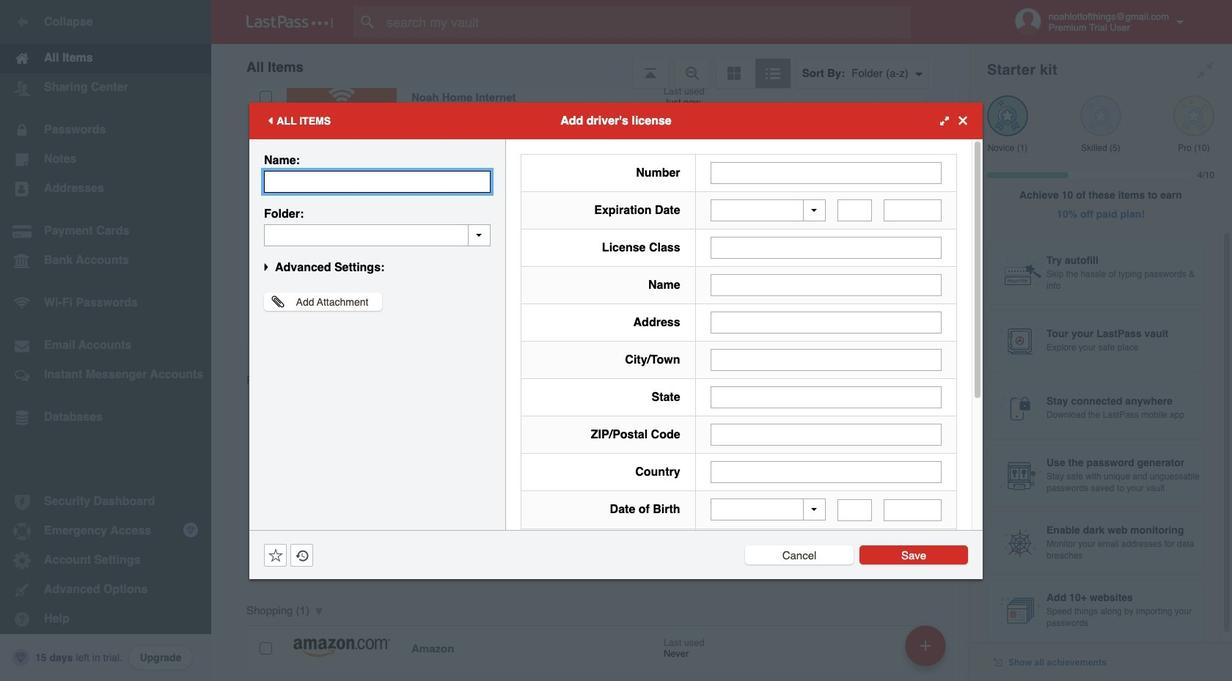 Task type: locate. For each thing, give the bounding box(es) containing it.
dialog
[[249, 102, 983, 681]]

None text field
[[710, 162, 942, 184], [884, 199, 942, 221], [710, 237, 942, 259], [710, 274, 942, 296], [710, 312, 942, 334], [710, 349, 942, 371], [710, 387, 942, 409], [838, 499, 872, 521], [884, 499, 942, 521], [710, 162, 942, 184], [884, 199, 942, 221], [710, 237, 942, 259], [710, 274, 942, 296], [710, 312, 942, 334], [710, 349, 942, 371], [710, 387, 942, 409], [838, 499, 872, 521], [884, 499, 942, 521]]

lastpass image
[[246, 15, 333, 29]]

None text field
[[264, 171, 491, 193], [838, 199, 872, 221], [264, 224, 491, 246], [710, 424, 942, 446], [710, 461, 942, 483], [264, 171, 491, 193], [838, 199, 872, 221], [264, 224, 491, 246], [710, 424, 942, 446], [710, 461, 942, 483]]

main navigation navigation
[[0, 0, 211, 681]]

new item navigation
[[900, 621, 955, 681]]



Task type: describe. For each thing, give the bounding box(es) containing it.
vault options navigation
[[211, 44, 970, 88]]

Search search field
[[354, 6, 939, 38]]

search my vault text field
[[354, 6, 939, 38]]

new item image
[[920, 641, 931, 651]]



